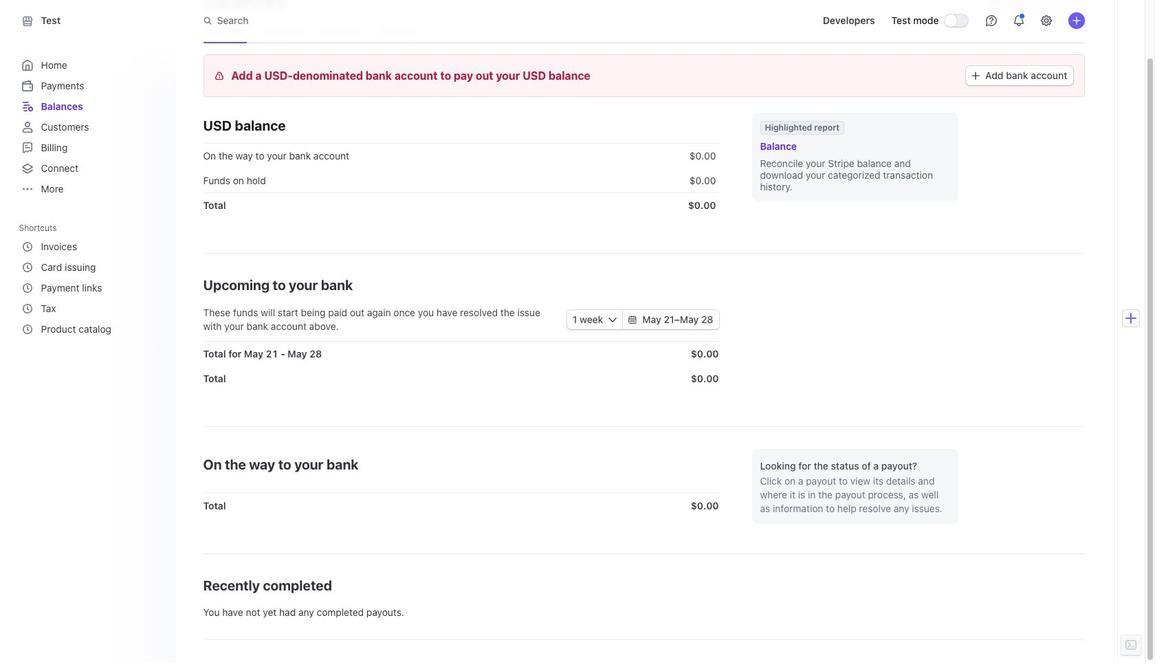 Task type: locate. For each thing, give the bounding box(es) containing it.
svg image
[[972, 72, 980, 80], [629, 316, 637, 324]]

1 shortcuts element from the top
[[19, 218, 165, 340]]

None search field
[[195, 8, 583, 33]]

help image
[[986, 15, 997, 26]]

shortcuts element
[[19, 218, 165, 340], [19, 237, 162, 340]]

manage shortcuts image
[[151, 224, 159, 232]]

1 vertical spatial svg image
[[609, 316, 617, 324]]

1 horizontal spatial svg image
[[1071, 0, 1080, 7]]

0 vertical spatial svg image
[[1071, 0, 1080, 7]]

0 vertical spatial svg image
[[972, 72, 980, 80]]

0 horizontal spatial svg image
[[609, 316, 617, 324]]

2 shortcuts element from the top
[[19, 237, 162, 340]]

1 vertical spatial svg image
[[629, 316, 637, 324]]

settings image
[[1041, 15, 1052, 26]]

1 horizontal spatial svg image
[[972, 72, 980, 80]]

svg image
[[1071, 0, 1080, 7], [609, 316, 617, 324]]

tab list
[[203, 18, 416, 43]]



Task type: describe. For each thing, give the bounding box(es) containing it.
notifications image
[[1013, 15, 1025, 26]]

Search text field
[[195, 8, 583, 33]]

Test mode checkbox
[[945, 14, 968, 27]]

0 horizontal spatial svg image
[[629, 316, 637, 324]]

core navigation links element
[[19, 55, 162, 199]]



Task type: vqa. For each thing, say whether or not it's contained in the screenshot.
"EDIT PINS" icon
no



